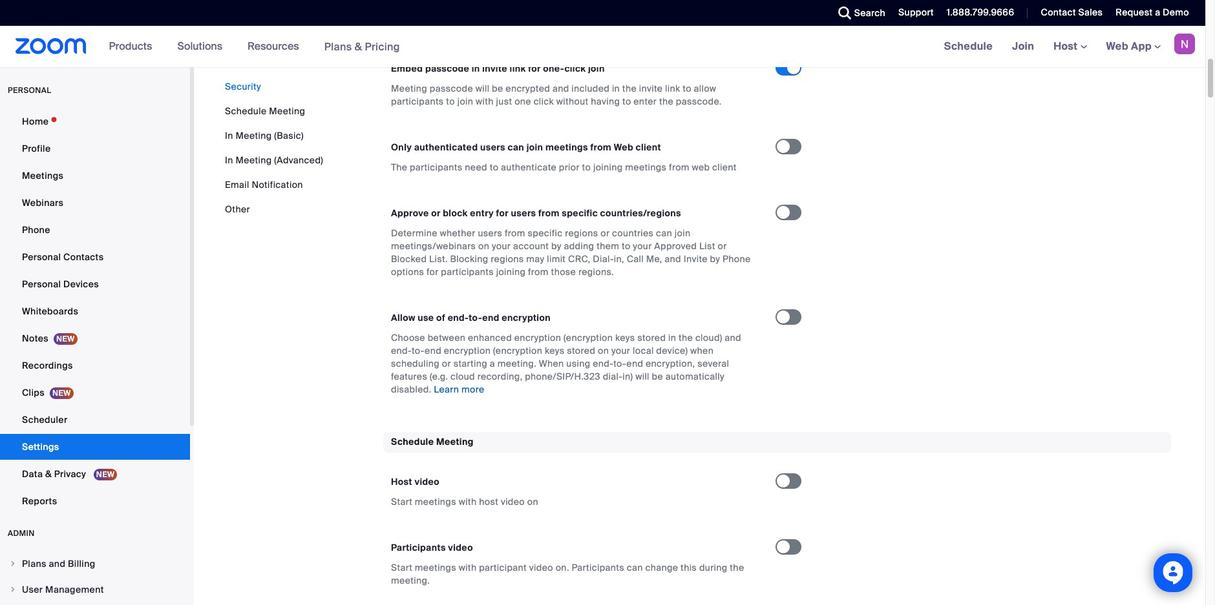 Task type: vqa. For each thing, say whether or not it's contained in the screenshot.
Email Notification
yes



Task type: locate. For each thing, give the bounding box(es) containing it.
1 start from the top
[[391, 496, 412, 508]]

1 horizontal spatial can
[[627, 562, 643, 574]]

participants inside a numeric passcode will be required for participants joining by phone if your meeting has a passcode. for meeting with an alphanumeric passcode, a numeric version will be generated.
[[568, 0, 621, 3]]

start down 'host video' on the left bottom of page
[[391, 496, 412, 508]]

1 vertical spatial encryption
[[514, 332, 561, 344]]

meeting for the in meeting (basic) link
[[236, 130, 272, 142]]

1 horizontal spatial &
[[355, 40, 362, 53]]

meeting right for
[[482, 4, 519, 16]]

client down enter
[[636, 142, 661, 153]]

1.888.799.9666 button up join
[[937, 0, 1018, 26]]

1 vertical spatial click
[[534, 96, 554, 107]]

0 vertical spatial &
[[355, 40, 362, 53]]

will
[[484, 0, 498, 3], [746, 4, 760, 16], [476, 83, 490, 94], [636, 371, 650, 383]]

to
[[683, 83, 692, 94], [446, 96, 455, 107], [622, 96, 631, 107], [490, 162, 499, 173], [582, 162, 591, 173], [622, 241, 631, 252]]

web
[[692, 162, 710, 173]]

phone
[[22, 224, 50, 236], [723, 253, 751, 265]]

2 horizontal spatial to-
[[614, 358, 627, 370]]

your up call
[[633, 241, 652, 252]]

0 horizontal spatial schedule meeting
[[225, 105, 305, 117]]

specific up account
[[528, 228, 563, 239]]

1 right image from the top
[[9, 560, 17, 568]]

encryption
[[502, 312, 551, 324], [514, 332, 561, 344], [444, 345, 491, 357]]

on inside determine whether users from specific regions or countries can join meetings/webinars on your account by adding them to your approved list or blocked list. blocking regions may limit crc, dial-in, call me, and invite by phone options for participants joining from those regions.
[[478, 241, 489, 252]]

and
[[553, 83, 569, 94], [665, 253, 681, 265], [725, 332, 741, 344], [49, 558, 65, 570]]

invite
[[684, 253, 708, 265]]

2 vertical spatial schedule
[[391, 436, 434, 448]]

1 vertical spatial personal
[[22, 279, 61, 290]]

meeting up the "(basic)"
[[269, 105, 305, 117]]

1 horizontal spatial joining
[[593, 162, 623, 173]]

1 vertical spatial can
[[656, 228, 672, 239]]

meeting. inside choose between enhanced encryption (encryption keys stored in the cloud) and end-to-end encryption (encryption keys stored on your local device) when scheduling or starting a meeting. when using end-to-end encryption, several features (e.g. cloud recording, phone/sip/h.323 dial-in) will be automatically disabled.
[[498, 358, 536, 370]]

0 vertical spatial meeting.
[[498, 358, 536, 370]]

0 vertical spatial users
[[480, 142, 505, 153]]

1 vertical spatial (encryption
[[493, 345, 542, 357]]

numeric down phone
[[673, 4, 709, 16]]

2 vertical spatial by
[[710, 253, 720, 265]]

whiteboards link
[[0, 299, 190, 324]]

2 vertical spatial can
[[627, 562, 643, 574]]

1 horizontal spatial schedule meeting
[[391, 436, 474, 448]]

regions up adding
[[565, 228, 598, 239]]

schedule meeting up in meeting (basic)
[[225, 105, 305, 117]]

0 vertical spatial joining
[[623, 0, 653, 3]]

by left phone
[[655, 0, 665, 3]]

meeting inside meeting passcode will be encrypted and included in the invite link to allow participants to join with just one click without having to enter the passcode.
[[391, 83, 427, 94]]

for left one-
[[528, 63, 541, 74]]

home link
[[0, 109, 190, 134]]

participant
[[479, 562, 527, 574]]

2 horizontal spatial by
[[710, 253, 720, 265]]

and down approved
[[665, 253, 681, 265]]

disabled.
[[391, 384, 431, 396]]

your left local
[[611, 345, 630, 357]]

crc,
[[568, 253, 591, 265]]

1 vertical spatial numeric
[[673, 4, 709, 16]]

0 vertical spatial participants
[[391, 542, 446, 554]]

on up dial-
[[598, 345, 609, 357]]

1 horizontal spatial plans
[[324, 40, 352, 53]]

for down list.
[[427, 266, 439, 278]]

plans & pricing link
[[324, 40, 400, 53], [324, 40, 400, 53]]

0 vertical spatial numeric
[[400, 0, 436, 3]]

in for in meeting (basic)
[[225, 130, 233, 142]]

1 vertical spatial participants
[[572, 562, 624, 574]]

video right host at the left bottom of the page
[[501, 496, 525, 508]]

meeting.
[[498, 358, 536, 370], [391, 575, 430, 587]]

end- up dial-
[[593, 358, 614, 370]]

0 vertical spatial right image
[[9, 560, 17, 568]]

phone link
[[0, 217, 190, 243]]

between
[[428, 332, 466, 344]]

with left just
[[476, 96, 494, 107]]

meeting
[[727, 0, 764, 3], [482, 4, 519, 16]]

0 horizontal spatial meeting
[[482, 4, 519, 16]]

1 horizontal spatial meeting.
[[498, 358, 536, 370]]

1 horizontal spatial stored
[[637, 332, 666, 344]]

click down encrypted
[[534, 96, 554, 107]]

options
[[391, 266, 424, 278]]

your right if
[[706, 0, 725, 3]]

end
[[482, 312, 499, 324], [425, 345, 442, 357], [627, 358, 643, 370]]

invite inside meeting passcode will be encrypted and included in the invite link to allow participants to join with just one click without having to enter the passcode.
[[639, 83, 663, 94]]

pricing
[[365, 40, 400, 53]]

passcode inside meeting passcode will be encrypted and included in the invite link to allow participants to join with just one click without having to enter the passcode.
[[430, 83, 473, 94]]

the up enter
[[622, 83, 637, 94]]

end down between
[[425, 345, 442, 357]]

plans inside product information navigation
[[324, 40, 352, 53]]

be inside choose between enhanced encryption (encryption keys stored in the cloud) and end-to-end encryption (encryption keys stored on your local device) when scheduling or starting a meeting. when using end-to-end encryption, several features (e.g. cloud recording, phone/sip/h.323 dial-in) will be automatically disabled.
[[652, 371, 663, 383]]

to right prior
[[582, 162, 591, 173]]

passcode. down the 'allow'
[[676, 96, 722, 107]]

0 vertical spatial link
[[510, 63, 526, 74]]

1 vertical spatial &
[[45, 469, 52, 480]]

numeric up has
[[400, 0, 436, 3]]

video down start meetings with host video on
[[448, 542, 473, 554]]

0 vertical spatial end
[[482, 312, 499, 324]]

keys up local
[[615, 332, 635, 344]]

1 vertical spatial end
[[425, 345, 442, 357]]

learn
[[434, 384, 459, 396]]

host inside schedule meeting element
[[391, 476, 412, 488]]

approve or block entry for users from specific countries/regions
[[391, 208, 681, 219]]

with left host at the left bottom of the page
[[459, 496, 477, 508]]

1 vertical spatial right image
[[9, 586, 17, 594]]

regions down account
[[491, 253, 524, 265]]

right image
[[9, 560, 17, 568], [9, 586, 17, 594]]

authenticated
[[414, 142, 478, 153]]

end up the in)
[[627, 358, 643, 370]]

0 vertical spatial passcode
[[438, 0, 482, 3]]

2 horizontal spatial in
[[668, 332, 676, 344]]

whether
[[440, 228, 476, 239]]

phone down webinars
[[22, 224, 50, 236]]

cloud
[[451, 371, 475, 383]]

web left app
[[1106, 39, 1129, 53]]

end up enhanced
[[482, 312, 499, 324]]

host inside meetings navigation
[[1054, 39, 1080, 53]]

the right during on the right bottom of page
[[730, 562, 744, 574]]

automatically
[[666, 371, 725, 383]]

participants up "alphanumeric"
[[568, 0, 621, 3]]

scheduling
[[391, 358, 440, 370]]

with inside a numeric passcode will be required for participants joining by phone if your meeting has a passcode. for meeting with an alphanumeric passcode, a numeric version will be generated.
[[521, 4, 539, 16]]

& inside product information navigation
[[355, 40, 362, 53]]

1 vertical spatial end-
[[391, 345, 412, 357]]

can left "change"
[[627, 562, 643, 574]]

and left "billing"
[[49, 558, 65, 570]]

on inside schedule meeting element
[[527, 496, 538, 508]]

0 vertical spatial click
[[565, 63, 586, 74]]

in inside choose between enhanced encryption (encryption keys stored in the cloud) and end-to-end encryption (encryption keys stored on your local device) when scheduling or starting a meeting. when using end-to-end encryption, several features (e.g. cloud recording, phone/sip/h.323 dial-in) will be automatically disabled.
[[668, 332, 676, 344]]

start meetings with host video on
[[391, 496, 538, 508]]

stored up using
[[567, 345, 596, 357]]

1 vertical spatial meeting.
[[391, 575, 430, 587]]

host for host video
[[391, 476, 412, 488]]

email
[[225, 179, 249, 191]]

join up approved
[[675, 228, 691, 239]]

meeting down embed
[[391, 83, 427, 94]]

schedule up 'host video' on the left bottom of page
[[391, 436, 434, 448]]

to right need
[[490, 162, 499, 173]]

schedule meeting
[[225, 105, 305, 117], [391, 436, 474, 448]]

0 horizontal spatial (encryption
[[493, 345, 542, 357]]

meeting up the email notification link
[[236, 154, 272, 166]]

1 horizontal spatial to-
[[469, 312, 482, 324]]

0 horizontal spatial end-
[[391, 345, 412, 357]]

or right 'list'
[[718, 241, 727, 252]]

0 horizontal spatial link
[[510, 63, 526, 74]]

click inside meeting passcode will be encrypted and included in the invite link to allow participants to join with just one click without having to enter the passcode.
[[534, 96, 554, 107]]

a right has
[[409, 4, 415, 16]]

meeting
[[391, 83, 427, 94], [269, 105, 305, 117], [236, 130, 272, 142], [236, 154, 272, 166], [436, 436, 474, 448]]

2 vertical spatial users
[[478, 228, 502, 239]]

on inside choose between enhanced encryption (encryption keys stored in the cloud) and end-to-end encryption (encryption keys stored on your local device) when scheduling or starting a meeting. when using end-to-end encryption, several features (e.g. cloud recording, phone/sip/h.323 dial-in) will be automatically disabled.
[[598, 345, 609, 357]]

0 horizontal spatial plans
[[22, 558, 46, 570]]

plans for plans & pricing
[[324, 40, 352, 53]]

end-
[[448, 312, 469, 324], [391, 345, 412, 357], [593, 358, 614, 370]]

host video
[[391, 476, 440, 488]]

countries/regions
[[600, 208, 681, 219]]

0 horizontal spatial participants
[[391, 542, 446, 554]]

user management
[[22, 584, 104, 596]]

joining inside a numeric passcode will be required for participants joining by phone if your meeting has a passcode. for meeting with an alphanumeric passcode, a numeric version will be generated.
[[623, 0, 653, 3]]

can inside determine whether users from specific regions or countries can join meetings/webinars on your account by adding them to your approved list or blocked list. blocking regions may limit crc, dial-in, call me, and invite by phone options for participants joining from those regions.
[[656, 228, 672, 239]]

encryption up when
[[514, 332, 561, 344]]

personal devices link
[[0, 271, 190, 297]]

2 horizontal spatial end
[[627, 358, 643, 370]]

be up just
[[492, 83, 503, 94]]

the right enter
[[659, 96, 674, 107]]

personal menu menu
[[0, 109, 190, 516]]

and inside determine whether users from specific regions or countries can join meetings/webinars on your account by adding them to your approved list or blocked list. blocking regions may limit crc, dial-in, call me, and invite by phone options for participants joining from those regions.
[[665, 253, 681, 265]]

be
[[500, 0, 512, 3], [391, 17, 402, 29], [492, 83, 503, 94], [652, 371, 663, 383]]

& inside "personal menu" "menu"
[[45, 469, 52, 480]]

meetings up countries/regions
[[625, 162, 667, 173]]

banner containing products
[[0, 26, 1206, 68]]

0 horizontal spatial on
[[478, 241, 489, 252]]

device)
[[656, 345, 688, 357]]

0 horizontal spatial keys
[[545, 345, 565, 357]]

by up 'limit'
[[551, 241, 562, 252]]

will left required
[[484, 0, 498, 3]]

users for can
[[480, 142, 505, 153]]

recordings
[[22, 360, 73, 372]]

video left on.
[[529, 562, 553, 574]]

app
[[1131, 39, 1152, 53]]

join
[[1012, 39, 1034, 53]]

profile picture image
[[1174, 34, 1195, 54]]

with inside meeting passcode will be encrypted and included in the invite link to allow participants to join with just one click without having to enter the passcode.
[[476, 96, 494, 107]]

1 vertical spatial stored
[[567, 345, 596, 357]]

1 horizontal spatial regions
[[565, 228, 598, 239]]

having
[[591, 96, 620, 107]]

admin
[[8, 529, 35, 539]]

start for start meetings with participant video on. participants can change this during the meeting.
[[391, 562, 412, 574]]

users inside determine whether users from specific regions or countries can join meetings/webinars on your account by adding them to your approved list or blocked list. blocking regions may limit crc, dial-in, call me, and invite by phone options for participants joining from those regions.
[[478, 228, 502, 239]]

1 vertical spatial specific
[[528, 228, 563, 239]]

host
[[479, 496, 498, 508]]

join left just
[[457, 96, 473, 107]]

a inside choose between enhanced encryption (encryption keys stored in the cloud) and end-to-end encryption (encryption keys stored on your local device) when scheduling or starting a meeting. when using end-to-end encryption, several features (e.g. cloud recording, phone/sip/h.323 dial-in) will be automatically disabled.
[[490, 358, 495, 370]]

0 horizontal spatial numeric
[[400, 0, 436, 3]]

start meetings with participant video on. participants can change this during the meeting.
[[391, 562, 744, 587]]

users
[[480, 142, 505, 153], [511, 208, 536, 219], [478, 228, 502, 239]]

users down entry
[[478, 228, 502, 239]]

cloud)
[[695, 332, 722, 344]]

a
[[391, 0, 397, 3]]

entry
[[470, 208, 494, 219]]

(encryption down enhanced
[[493, 345, 542, 357]]

phone inside "link"
[[22, 224, 50, 236]]

with left participant
[[459, 562, 477, 574]]

0 vertical spatial passcode.
[[417, 4, 463, 16]]

enter
[[634, 96, 657, 107]]

1 vertical spatial invite
[[639, 83, 663, 94]]

account
[[513, 241, 549, 252]]

0 vertical spatial (encryption
[[564, 332, 613, 344]]

link inside meeting passcode will be encrypted and included in the invite link to allow participants to join with just one click without having to enter the passcode.
[[665, 83, 680, 94]]

from
[[590, 142, 612, 153], [669, 162, 690, 173], [538, 208, 560, 219], [505, 228, 525, 239], [528, 266, 549, 278]]

0 vertical spatial keys
[[615, 332, 635, 344]]

start
[[391, 496, 412, 508], [391, 562, 412, 574]]

join inside meeting passcode will be encrypted and included in the invite link to allow participants to join with just one click without having to enter the passcode.
[[457, 96, 473, 107]]

participants
[[568, 0, 621, 3], [391, 96, 444, 107], [410, 162, 463, 173], [441, 266, 494, 278]]

1 vertical spatial by
[[551, 241, 562, 252]]

a up recording, at the bottom
[[490, 358, 495, 370]]

keys up when
[[545, 345, 565, 357]]

0 vertical spatial in
[[472, 63, 480, 74]]

to left enter
[[622, 96, 631, 107]]

1 in from the top
[[225, 130, 233, 142]]

0 horizontal spatial web
[[614, 142, 633, 153]]

and inside choose between enhanced encryption (encryption keys stored in the cloud) and end-to-end encryption (encryption keys stored on your local device) when scheduling or starting a meeting. when using end-to-end encryption, several features (e.g. cloud recording, phone/sip/h.323 dial-in) will be automatically disabled.
[[725, 332, 741, 344]]

1 vertical spatial joining
[[593, 162, 623, 173]]

reports link
[[0, 489, 190, 515]]

and right cloud)
[[725, 332, 741, 344]]

passcode inside a numeric passcode will be required for participants joining by phone if your meeting has a passcode. for meeting with an alphanumeric passcode, a numeric version will be generated.
[[438, 0, 482, 3]]

1 horizontal spatial client
[[712, 162, 737, 173]]

1 horizontal spatial keys
[[615, 332, 635, 344]]

2 in from the top
[[225, 154, 233, 166]]

schedule meeting up 'host video' on the left bottom of page
[[391, 436, 474, 448]]

0 horizontal spatial joining
[[496, 266, 526, 278]]

or left block
[[431, 208, 441, 219]]

2 right image from the top
[[9, 586, 17, 594]]

personal up whiteboards
[[22, 279, 61, 290]]

passcode.
[[417, 4, 463, 16], [676, 96, 722, 107]]

personal devices
[[22, 279, 99, 290]]

participants inside determine whether users from specific regions or countries can join meetings/webinars on your account by adding them to your approved list or blocked list. blocking regions may limit crc, dial-in, call me, and invite by phone options for participants joining from those regions.
[[441, 266, 494, 278]]

joining right prior
[[593, 162, 623, 173]]

& right data on the left bottom
[[45, 469, 52, 480]]

to- up dial-
[[614, 358, 627, 370]]

1 vertical spatial start
[[391, 562, 412, 574]]

right image for user
[[9, 586, 17, 594]]

0 vertical spatial start
[[391, 496, 412, 508]]

0 vertical spatial invite
[[482, 63, 507, 74]]

1 vertical spatial client
[[712, 162, 737, 173]]

in inside meeting passcode will be encrypted and included in the invite link to allow participants to join with just one click without having to enter the passcode.
[[612, 83, 620, 94]]

in
[[225, 130, 233, 142], [225, 154, 233, 166]]

will right the in)
[[636, 371, 650, 383]]

participants inside start meetings with participant video on. participants can change this during the meeting.
[[572, 562, 624, 574]]

meetings
[[546, 142, 588, 153], [625, 162, 667, 173], [415, 496, 456, 508], [415, 562, 456, 574]]

right image left user
[[9, 586, 17, 594]]

version
[[712, 4, 744, 16]]

with down required
[[521, 4, 539, 16]]

2 horizontal spatial schedule
[[944, 39, 993, 53]]

right image down admin
[[9, 560, 17, 568]]

for inside determine whether users from specific regions or countries can join meetings/webinars on your account by adding them to your approved list or blocked list. blocking regions may limit crc, dial-in, call me, and invite by phone options for participants joining from those regions.
[[427, 266, 439, 278]]

will inside choose between enhanced encryption (encryption keys stored in the cloud) and end-to-end encryption (encryption keys stored on your local device) when scheduling or starting a meeting. when using end-to-end encryption, several features (e.g. cloud recording, phone/sip/h.323 dial-in) will be automatically disabled.
[[636, 371, 650, 383]]

passcode down embed passcode in invite link for one-click join
[[430, 83, 473, 94]]

schedule link
[[934, 26, 1003, 67]]

0 horizontal spatial in
[[472, 63, 480, 74]]

meetings/webinars
[[391, 241, 476, 252]]

phone right invite
[[723, 253, 751, 265]]

your left account
[[492, 241, 511, 252]]

2 vertical spatial joining
[[496, 266, 526, 278]]

1 vertical spatial to-
[[412, 345, 425, 357]]

be down "encryption,"
[[652, 371, 663, 383]]

1 vertical spatial schedule
[[225, 105, 267, 117]]

2 start from the top
[[391, 562, 412, 574]]

or up them
[[601, 228, 610, 239]]

in for encryption
[[668, 332, 676, 344]]

invite up just
[[482, 63, 507, 74]]

specific
[[562, 208, 598, 219], [528, 228, 563, 239]]

1 vertical spatial in
[[225, 154, 233, 166]]

banner
[[0, 26, 1206, 68]]

web app button
[[1106, 39, 1161, 53]]

0 vertical spatial personal
[[22, 251, 61, 263]]

2 horizontal spatial can
[[656, 228, 672, 239]]

the participants need to authenticate prior to joining meetings from web client
[[391, 162, 737, 173]]

right image for plans
[[9, 560, 17, 568]]

(encryption up using
[[564, 332, 613, 344]]

meetings inside start meetings with participant video on. participants can change this during the meeting.
[[415, 562, 456, 574]]

1 horizontal spatial in
[[612, 83, 620, 94]]

with inside start meetings with participant video on. participants can change this during the meeting.
[[459, 562, 477, 574]]

0 vertical spatial phone
[[22, 224, 50, 236]]

stored up local
[[637, 332, 666, 344]]

to-
[[469, 312, 482, 324], [412, 345, 425, 357], [614, 358, 627, 370]]

by down 'list'
[[710, 253, 720, 265]]

email notification link
[[225, 179, 303, 191]]

0 horizontal spatial host
[[391, 476, 412, 488]]

meeting up the version
[[727, 0, 764, 3]]

meeting. down participants video
[[391, 575, 430, 587]]

start inside start meetings with participant video on. participants can change this during the meeting.
[[391, 562, 412, 574]]

list.
[[429, 253, 448, 265]]

meeting. inside start meetings with participant video on. participants can change this during the meeting.
[[391, 575, 430, 587]]

0 horizontal spatial click
[[534, 96, 554, 107]]

request
[[1116, 6, 1153, 18]]

host for host
[[1054, 39, 1080, 53]]

passcode,
[[617, 4, 663, 16]]

1 vertical spatial passcode.
[[676, 96, 722, 107]]

0 vertical spatial encryption
[[502, 312, 551, 324]]

management
[[45, 584, 104, 596]]

join inside determine whether users from specific regions or countries can join meetings/webinars on your account by adding them to your approved list or blocked list. blocking regions may limit crc, dial-in, call me, and invite by phone options for participants joining from those regions.
[[675, 228, 691, 239]]

meeting down schedule meeting link at top left
[[236, 130, 272, 142]]

the up device)
[[679, 332, 693, 344]]

can up authenticate
[[508, 142, 524, 153]]

or inside choose between enhanced encryption (encryption keys stored in the cloud) and end-to-end encryption (encryption keys stored on your local device) when scheduling or starting a meeting. when using end-to-end encryption, several features (e.g. cloud recording, phone/sip/h.323 dial-in) will be automatically disabled.
[[442, 358, 451, 370]]

0 horizontal spatial &
[[45, 469, 52, 480]]

user management menu item
[[0, 578, 190, 602]]

if
[[698, 0, 704, 3]]

plans inside plans and billing menu item
[[22, 558, 46, 570]]

0 vertical spatial client
[[636, 142, 661, 153]]

meeting for schedule meeting link at top left
[[269, 105, 305, 117]]

start down participants video
[[391, 562, 412, 574]]

right image inside user management menu item
[[9, 586, 17, 594]]

right image inside plans and billing menu item
[[9, 560, 17, 568]]

invite
[[482, 63, 507, 74], [639, 83, 663, 94]]

your inside a numeric passcode will be required for participants joining by phone if your meeting has a passcode. for meeting with an alphanumeric passcode, a numeric version will be generated.
[[706, 0, 725, 3]]

to- up enhanced
[[469, 312, 482, 324]]

passcode. up generated. at the left top
[[417, 4, 463, 16]]

1 personal from the top
[[22, 251, 61, 263]]

1 horizontal spatial host
[[1054, 39, 1080, 53]]

users up need
[[480, 142, 505, 153]]

&
[[355, 40, 362, 53], [45, 469, 52, 480]]

in up having
[[612, 83, 620, 94]]

2 personal from the top
[[22, 279, 61, 290]]

for up "alphanumeric"
[[554, 0, 566, 3]]

1 horizontal spatial invite
[[639, 83, 663, 94]]

1 horizontal spatial schedule
[[391, 436, 434, 448]]

joining up passcode,
[[623, 0, 653, 3]]

users for from
[[478, 228, 502, 239]]

menu bar
[[225, 80, 323, 216]]

1 vertical spatial on
[[598, 345, 609, 357]]

embed
[[391, 63, 423, 74]]

your inside choose between enhanced encryption (encryption keys stored in the cloud) and end-to-end encryption (encryption keys stored on your local device) when scheduling or starting a meeting. when using end-to-end encryption, several features (e.g. cloud recording, phone/sip/h.323 dial-in) will be automatically disabled.
[[611, 345, 630, 357]]

determine
[[391, 228, 437, 239]]

phone/sip/h.323
[[525, 371, 601, 383]]



Task type: describe. For each thing, give the bounding box(es) containing it.
one
[[515, 96, 531, 107]]

will right the version
[[746, 4, 760, 16]]

1 vertical spatial users
[[511, 208, 536, 219]]

menu bar containing security
[[225, 80, 323, 216]]

and inside meeting passcode will be encrypted and included in the invite link to allow participants to join with just one click without having to enter the passcode.
[[553, 83, 569, 94]]

meeting passcode will be encrypted and included in the invite link to allow participants to join with just one click without having to enter the passcode.
[[391, 83, 722, 107]]

web inside meetings navigation
[[1106, 39, 1129, 53]]

will inside meeting passcode will be encrypted and included in the invite link to allow participants to join with just one click without having to enter the passcode.
[[476, 83, 490, 94]]

personal for personal devices
[[22, 279, 61, 290]]

2 horizontal spatial end-
[[593, 358, 614, 370]]

plans for plans and billing
[[22, 558, 46, 570]]

1 horizontal spatial (encryption
[[564, 332, 613, 344]]

1 vertical spatial meeting
[[482, 4, 519, 16]]

search button
[[828, 0, 889, 26]]

1.888.799.9666 button up schedule "link"
[[947, 6, 1014, 18]]

clips link
[[0, 380, 190, 406]]

generated.
[[405, 17, 453, 29]]

schedule meeting link
[[225, 105, 305, 117]]

1 vertical spatial keys
[[545, 345, 565, 357]]

contacts
[[63, 251, 104, 263]]

(e.g.
[[430, 371, 448, 383]]

1 horizontal spatial end
[[482, 312, 499, 324]]

limit
[[547, 253, 566, 265]]

personal for personal contacts
[[22, 251, 61, 263]]

0 vertical spatial specific
[[562, 208, 598, 219]]

participants down authenticated
[[410, 162, 463, 173]]

1 horizontal spatial meeting
[[727, 0, 764, 3]]

can inside start meetings with participant video on. participants can change this during the meeting.
[[627, 562, 643, 574]]

0 horizontal spatial invite
[[482, 63, 507, 74]]

1 horizontal spatial end-
[[448, 312, 469, 324]]

phone inside determine whether users from specific regions or countries can join meetings/webinars on your account by adding them to your approved list or blocked list. blocking regions may limit crc, dial-in, call me, and invite by phone options for participants joining from those regions.
[[723, 253, 751, 265]]

meetings
[[22, 170, 64, 182]]

dial-
[[603, 371, 623, 383]]

reports
[[22, 496, 57, 507]]

product information navigation
[[99, 26, 410, 68]]

profile link
[[0, 136, 190, 162]]

allow
[[694, 83, 716, 94]]

personal contacts
[[22, 251, 104, 263]]

allow
[[391, 312, 415, 324]]

notification
[[252, 179, 303, 191]]

starting
[[454, 358, 487, 370]]

blocking
[[450, 253, 488, 265]]

the inside start meetings with participant video on. participants can change this during the meeting.
[[730, 562, 744, 574]]

video inside start meetings with participant video on. participants can change this during the meeting.
[[529, 562, 553, 574]]

0 horizontal spatial client
[[636, 142, 661, 153]]

video up start meetings with host video on
[[415, 476, 440, 488]]

to left the 'allow'
[[683, 83, 692, 94]]

has
[[391, 4, 407, 16]]

meetings navigation
[[934, 26, 1206, 68]]

to inside determine whether users from specific regions or countries can join meetings/webinars on your account by adding them to your approved list or blocked list. blocking regions may limit crc, dial-in, call me, and invite by phone options for participants joining from those regions.
[[622, 241, 631, 252]]

plans and billing
[[22, 558, 95, 570]]

join up included
[[588, 63, 605, 74]]

notes
[[22, 333, 48, 345]]

encryption,
[[646, 358, 695, 370]]

personal contacts link
[[0, 244, 190, 270]]

in for one-
[[612, 83, 620, 94]]

passcode for in
[[425, 63, 469, 74]]

countries
[[612, 228, 654, 239]]

solutions button
[[177, 26, 228, 67]]

a down phone
[[666, 4, 671, 16]]

solutions
[[177, 39, 222, 53]]

0 horizontal spatial schedule
[[225, 105, 267, 117]]

0 vertical spatial can
[[508, 142, 524, 153]]

schedule meeting element
[[383, 433, 1171, 606]]

schedule inside schedule "link"
[[944, 39, 993, 53]]

1 horizontal spatial click
[[565, 63, 586, 74]]

when
[[539, 358, 564, 370]]

and inside menu item
[[49, 558, 65, 570]]

be down has
[[391, 17, 402, 29]]

joining inside determine whether users from specific regions or countries can join meetings/webinars on your account by adding them to your approved list or blocked list. blocking regions may limit crc, dial-in, call me, and invite by phone options for participants joining from those regions.
[[496, 266, 526, 278]]

use
[[418, 312, 434, 324]]

be inside meeting passcode will be encrypted and included in the invite link to allow participants to join with just one click without having to enter the passcode.
[[492, 83, 503, 94]]

them
[[597, 241, 619, 252]]

approve
[[391, 208, 429, 219]]

2 vertical spatial encryption
[[444, 345, 491, 357]]

meetings up prior
[[546, 142, 588, 153]]

recordings link
[[0, 353, 190, 379]]

one-
[[543, 63, 565, 74]]

0 horizontal spatial stored
[[567, 345, 596, 357]]

local
[[633, 345, 654, 357]]

profile
[[22, 143, 51, 154]]

meeting for in meeting (advanced) link
[[236, 154, 272, 166]]

specific inside determine whether users from specific regions or countries can join meetings/webinars on your account by adding them to your approved list or blocked list. blocking regions may limit crc, dial-in, call me, and invite by phone options for participants joining from those regions.
[[528, 228, 563, 239]]

zoom logo image
[[16, 38, 86, 54]]

me,
[[646, 253, 662, 265]]

passcode. inside a numeric passcode will be required for participants joining by phone if your meeting has a passcode. for meeting with an alphanumeric passcode, a numeric version will be generated.
[[417, 4, 463, 16]]

phone
[[668, 0, 696, 3]]

in meeting (basic)
[[225, 130, 304, 142]]

admin menu menu
[[0, 552, 190, 606]]

products
[[109, 39, 152, 53]]

1.888.799.9666
[[947, 6, 1014, 18]]

notes link
[[0, 326, 190, 352]]

authenticate
[[501, 162, 557, 173]]

for inside a numeric passcode will be required for participants joining by phone if your meeting has a passcode. for meeting with an alphanumeric passcode, a numeric version will be generated.
[[554, 0, 566, 3]]

encrypted
[[506, 83, 550, 94]]

be left required
[[500, 0, 512, 3]]

those
[[551, 266, 576, 278]]

0 vertical spatial stored
[[637, 332, 666, 344]]

prior
[[559, 162, 580, 173]]

for right entry
[[496, 208, 509, 219]]

user
[[22, 584, 43, 596]]

in meeting (advanced)
[[225, 154, 323, 166]]

by inside a numeric passcode will be required for participants joining by phone if your meeting has a passcode. for meeting with an alphanumeric passcode, a numeric version will be generated.
[[655, 0, 665, 3]]

passcode. inside meeting passcode will be encrypted and included in the invite link to allow participants to join with just one click without having to enter the passcode.
[[676, 96, 722, 107]]

in meeting (advanced) link
[[225, 154, 323, 166]]

join link
[[1003, 26, 1044, 67]]

meetings link
[[0, 163, 190, 189]]

security link
[[225, 81, 261, 92]]

contact sales
[[1041, 6, 1103, 18]]

determine whether users from specific regions or countries can join meetings/webinars on your account by adding them to your approved list or blocked list. blocking regions may limit crc, dial-in, call me, and invite by phone options for participants joining from those regions.
[[391, 228, 751, 278]]

list
[[699, 241, 715, 252]]

to up authenticated
[[446, 96, 455, 107]]

sales
[[1078, 6, 1103, 18]]

during
[[699, 562, 728, 574]]

0 vertical spatial to-
[[469, 312, 482, 324]]

0 vertical spatial schedule meeting
[[225, 105, 305, 117]]

0 horizontal spatial end
[[425, 345, 442, 357]]

settings
[[22, 441, 59, 453]]

2 vertical spatial end
[[627, 358, 643, 370]]

passcode for will
[[430, 83, 473, 94]]

of
[[436, 312, 445, 324]]

support
[[899, 6, 934, 18]]

approved
[[654, 241, 697, 252]]

participants video
[[391, 542, 473, 554]]

alphanumeric
[[555, 4, 615, 16]]

schedule meeting inside schedule meeting element
[[391, 436, 474, 448]]

0 horizontal spatial regions
[[491, 253, 524, 265]]

more
[[461, 384, 484, 396]]

& for privacy
[[45, 469, 52, 480]]

2 vertical spatial to-
[[614, 358, 627, 370]]

scheduler
[[22, 414, 67, 426]]

need
[[465, 162, 487, 173]]

security
[[225, 81, 261, 92]]

1 vertical spatial web
[[614, 142, 633, 153]]

schedule inside schedule meeting element
[[391, 436, 434, 448]]

web app
[[1106, 39, 1152, 53]]

& for pricing
[[355, 40, 362, 53]]

settings link
[[0, 434, 190, 460]]

in)
[[623, 371, 633, 383]]

email notification
[[225, 179, 303, 191]]

embed passcode in invite link for one-click join
[[391, 63, 605, 74]]

meeting down learn more link
[[436, 436, 474, 448]]

the inside choose between enhanced encryption (encryption keys stored in the cloud) and end-to-end encryption (encryption keys stored on your local device) when scheduling or starting a meeting. when using end-to-end encryption, several features (e.g. cloud recording, phone/sip/h.323 dial-in) will be automatically disabled.
[[679, 332, 693, 344]]

a left demo
[[1155, 6, 1161, 18]]

0 vertical spatial regions
[[565, 228, 598, 239]]

without
[[556, 96, 589, 107]]

on.
[[556, 562, 569, 574]]

start for start meetings with host video on
[[391, 496, 412, 508]]

contact
[[1041, 6, 1076, 18]]

in for in meeting (advanced)
[[225, 154, 233, 166]]

plans and billing menu item
[[0, 552, 190, 577]]

1 horizontal spatial numeric
[[673, 4, 709, 16]]

join up authenticate
[[527, 142, 543, 153]]

plans & pricing
[[324, 40, 400, 53]]

participants inside meeting passcode will be encrypted and included in the invite link to allow participants to join with just one click without having to enter the passcode.
[[391, 96, 444, 107]]

search
[[854, 7, 886, 19]]

this
[[681, 562, 697, 574]]

meetings down 'host video' on the left bottom of page
[[415, 496, 456, 508]]

host button
[[1054, 39, 1087, 53]]



